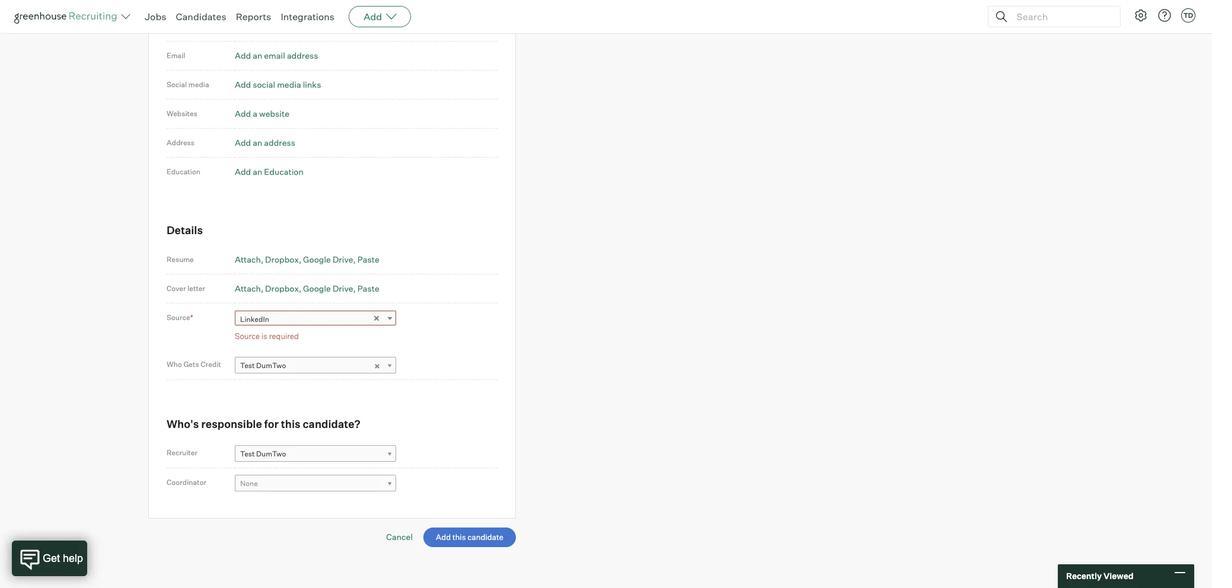 Task type: locate. For each thing, give the bounding box(es) containing it.
1 vertical spatial paste link
[[358, 283, 380, 294]]

attach for cover letter
[[235, 283, 261, 294]]

1 vertical spatial google
[[303, 283, 331, 294]]

2 test dumtwo link from the top
[[235, 446, 396, 463]]

1 test dumtwo link from the top
[[235, 357, 396, 374]]

1 vertical spatial paste
[[358, 283, 380, 294]]

google drive link for resume
[[303, 254, 356, 264]]

add inside popup button
[[364, 11, 382, 23]]

0 vertical spatial attach
[[235, 254, 261, 264]]

add a website
[[235, 109, 289, 119]]

1 attach link from the top
[[235, 254, 264, 264]]

dumtwo for who gets credit
[[256, 361, 286, 370]]

0 vertical spatial paste link
[[358, 254, 380, 264]]

links
[[303, 80, 321, 90]]

test dumtwo down who's responsible for this candidate?
[[240, 450, 286, 459]]

address down website
[[264, 138, 295, 148]]

test dumtwo for who gets credit
[[240, 361, 286, 370]]

1 vertical spatial test dumtwo link
[[235, 446, 396, 463]]

2 drive from the top
[[333, 283, 353, 294]]

1 dropbox from the top
[[265, 254, 299, 264]]

1 attach from the top
[[235, 254, 261, 264]]

test dumtwo link
[[235, 357, 396, 374], [235, 446, 396, 463]]

source for source *
[[167, 313, 190, 322]]

Search text field
[[1014, 8, 1110, 25]]

credit
[[201, 360, 221, 369]]

1 a from the top
[[253, 22, 257, 32]]

3 an from the top
[[253, 167, 262, 177]]

source down cover
[[167, 313, 190, 322]]

an down add an address
[[253, 167, 262, 177]]

1 google from the top
[[303, 254, 331, 264]]

1 vertical spatial attach
[[235, 283, 261, 294]]

an down add a website
[[253, 138, 262, 148]]

add an education
[[235, 167, 304, 177]]

1 vertical spatial dropbox
[[265, 283, 299, 294]]

recruiter
[[167, 449, 198, 458]]

2 test from the top
[[240, 450, 255, 459]]

none
[[240, 479, 258, 488]]

2 paste link from the top
[[358, 283, 380, 294]]

1 horizontal spatial source
[[235, 332, 260, 341]]

1 google drive link from the top
[[303, 254, 356, 264]]

paste for cover letter
[[358, 283, 380, 294]]

jobs
[[145, 11, 166, 23]]

2 google from the top
[[303, 283, 331, 294]]

0 vertical spatial dumtwo
[[256, 361, 286, 370]]

2 google drive link from the top
[[303, 283, 356, 294]]

cover letter
[[167, 284, 205, 293]]

1 vertical spatial dropbox link
[[265, 283, 302, 294]]

2 test dumtwo from the top
[[240, 450, 286, 459]]

td button
[[1179, 6, 1198, 25]]

1 test dumtwo from the top
[[240, 361, 286, 370]]

1 an from the top
[[253, 51, 262, 61]]

dumtwo down the source is required
[[256, 361, 286, 370]]

0 horizontal spatial source
[[167, 313, 190, 322]]

candidates
[[176, 11, 226, 23]]

0 vertical spatial an
[[253, 51, 262, 61]]

media right social
[[189, 80, 209, 89]]

dropbox for cover letter
[[265, 283, 299, 294]]

1 dumtwo from the top
[[256, 361, 286, 370]]

dumtwo down for
[[256, 450, 286, 459]]

linkedin link
[[235, 311, 396, 328]]

phone
[[259, 22, 284, 32]]

0 vertical spatial address
[[287, 51, 318, 61]]

an
[[253, 51, 262, 61], [253, 138, 262, 148], [253, 167, 262, 177]]

1 vertical spatial drive
[[333, 283, 353, 294]]

1 vertical spatial test
[[240, 450, 255, 459]]

0 vertical spatial source
[[167, 313, 190, 322]]

1 vertical spatial test dumtwo
[[240, 450, 286, 459]]

None file field
[[14, 571, 164, 583], [0, 585, 150, 588], [14, 571, 164, 583], [0, 585, 150, 588]]

None submit
[[424, 528, 516, 547]]

test up none
[[240, 450, 255, 459]]

1 vertical spatial address
[[264, 138, 295, 148]]

1 drive from the top
[[333, 254, 353, 264]]

1 vertical spatial attach dropbox google drive paste
[[235, 283, 380, 294]]

integrations
[[281, 11, 335, 23]]

dropbox link
[[265, 254, 302, 264], [265, 283, 302, 294]]

0 vertical spatial dropbox
[[265, 254, 299, 264]]

add an address
[[235, 138, 295, 148]]

source left "is"
[[235, 332, 260, 341]]

1 test from the top
[[240, 361, 255, 370]]

1 vertical spatial dumtwo
[[256, 450, 286, 459]]

dumtwo
[[256, 361, 286, 370], [256, 450, 286, 459]]

0 vertical spatial drive
[[333, 254, 353, 264]]

2 dropbox link from the top
[[265, 283, 302, 294]]

0 vertical spatial test dumtwo link
[[235, 357, 396, 374]]

a left website
[[253, 109, 257, 119]]

letter
[[188, 284, 205, 293]]

0 vertical spatial attach link
[[235, 254, 264, 264]]

2 vertical spatial an
[[253, 167, 262, 177]]

1 vertical spatial google drive link
[[303, 283, 356, 294]]

who
[[167, 360, 182, 369]]

attach link
[[235, 254, 264, 264], [235, 283, 264, 294]]

*
[[190, 313, 193, 322]]

websites
[[167, 109, 197, 118]]

jobs link
[[145, 11, 166, 23]]

none link
[[235, 475, 396, 492]]

test
[[240, 361, 255, 370], [240, 450, 255, 459]]

media
[[277, 80, 301, 90], [189, 80, 209, 89]]

0 vertical spatial dropbox link
[[265, 254, 302, 264]]

dropbox link for resume
[[265, 254, 302, 264]]

add for add a phone number
[[235, 22, 251, 32]]

2 dropbox from the top
[[265, 283, 299, 294]]

1 dropbox link from the top
[[265, 254, 302, 264]]

education
[[264, 167, 304, 177], [167, 167, 201, 176]]

recently
[[1067, 571, 1102, 582]]

0 vertical spatial test dumtwo
[[240, 361, 286, 370]]

responsible
[[201, 418, 262, 431]]

configure image
[[1134, 8, 1149, 23]]

a
[[253, 22, 257, 32], [253, 109, 257, 119]]

2 dumtwo from the top
[[256, 450, 286, 459]]

integrations link
[[281, 11, 335, 23]]

this
[[281, 418, 301, 431]]

viewed
[[1104, 571, 1134, 582]]

paste
[[358, 254, 380, 264], [358, 283, 380, 294]]

attach
[[235, 254, 261, 264], [235, 283, 261, 294]]

test dumtwo
[[240, 361, 286, 370], [240, 450, 286, 459]]

a left phone
[[253, 22, 257, 32]]

0 vertical spatial paste
[[358, 254, 380, 264]]

1 horizontal spatial education
[[264, 167, 304, 177]]

google drive link
[[303, 254, 356, 264], [303, 283, 356, 294]]

google
[[303, 254, 331, 264], [303, 283, 331, 294]]

paste link
[[358, 254, 380, 264], [358, 283, 380, 294]]

1 attach dropbox google drive paste from the top
[[235, 254, 380, 264]]

2 a from the top
[[253, 109, 257, 119]]

add social media links
[[235, 80, 321, 90]]

0 vertical spatial google
[[303, 254, 331, 264]]

1 vertical spatial source
[[235, 332, 260, 341]]

1 vertical spatial attach link
[[235, 283, 264, 294]]

2 attach link from the top
[[235, 283, 264, 294]]

media left links
[[277, 80, 301, 90]]

1 vertical spatial an
[[253, 138, 262, 148]]

attach dropbox google drive paste
[[235, 254, 380, 264], [235, 283, 380, 294]]

test dumtwo link down the required
[[235, 357, 396, 374]]

education down address
[[167, 167, 201, 176]]

source is required
[[235, 332, 299, 341]]

source for source is required
[[235, 332, 260, 341]]

dumtwo for recruiter
[[256, 450, 286, 459]]

1 paste link from the top
[[358, 254, 380, 264]]

education down add an address
[[264, 167, 304, 177]]

2 attach dropbox google drive paste from the top
[[235, 283, 380, 294]]

who's responsible for this candidate?
[[167, 418, 361, 431]]

a for phone
[[253, 22, 257, 32]]

google for cover letter
[[303, 283, 331, 294]]

reports
[[236, 11, 271, 23]]

google for resume
[[303, 254, 331, 264]]

add an address link
[[235, 138, 295, 148]]

0 vertical spatial test
[[240, 361, 255, 370]]

test dumtwo link up none 'link'
[[235, 446, 396, 463]]

an left the email
[[253, 51, 262, 61]]

source
[[167, 313, 190, 322], [235, 332, 260, 341]]

2 attach from the top
[[235, 283, 261, 294]]

2 an from the top
[[253, 138, 262, 148]]

resume
[[167, 255, 194, 264]]

0 vertical spatial attach dropbox google drive paste
[[235, 254, 380, 264]]

0 vertical spatial google drive link
[[303, 254, 356, 264]]

address
[[287, 51, 318, 61], [264, 138, 295, 148]]

add for add social media links
[[235, 80, 251, 90]]

0 vertical spatial a
[[253, 22, 257, 32]]

add button
[[349, 6, 411, 27]]

drive
[[333, 254, 353, 264], [333, 283, 353, 294]]

is
[[262, 332, 267, 341]]

1 vertical spatial a
[[253, 109, 257, 119]]

add
[[364, 11, 382, 23], [235, 22, 251, 32], [235, 51, 251, 61], [235, 80, 251, 90], [235, 109, 251, 119], [235, 138, 251, 148], [235, 167, 251, 177]]

test down the source is required
[[240, 361, 255, 370]]

test dumtwo down "is"
[[240, 361, 286, 370]]

test for who gets credit
[[240, 361, 255, 370]]

dropbox
[[265, 254, 299, 264], [265, 283, 299, 294]]

add for add
[[364, 11, 382, 23]]

candidates link
[[176, 11, 226, 23]]

1 paste from the top
[[358, 254, 380, 264]]

2 paste from the top
[[358, 283, 380, 294]]

address right the email
[[287, 51, 318, 61]]



Task type: describe. For each thing, give the bounding box(es) containing it.
paste link for resume
[[358, 254, 380, 264]]

social
[[253, 80, 275, 90]]

social
[[167, 80, 187, 89]]

test dumtwo link for recruiter
[[235, 446, 396, 463]]

attach dropbox google drive paste for cover letter
[[235, 283, 380, 294]]

1 horizontal spatial media
[[277, 80, 301, 90]]

candidate?
[[303, 418, 361, 431]]

paste link for cover letter
[[358, 283, 380, 294]]

td
[[1184, 11, 1194, 20]]

add an email address link
[[235, 51, 318, 61]]

greenhouse recruiting image
[[14, 9, 121, 24]]

cancel
[[386, 532, 413, 542]]

attach dropbox google drive paste for resume
[[235, 254, 380, 264]]

an for address
[[253, 138, 262, 148]]

attach link for cover letter
[[235, 283, 264, 294]]

add an email address
[[235, 51, 318, 61]]

email
[[264, 51, 285, 61]]

gets
[[184, 360, 199, 369]]

required
[[269, 332, 299, 341]]

for
[[264, 418, 279, 431]]

phone
[[167, 22, 188, 31]]

0 horizontal spatial media
[[189, 80, 209, 89]]

drive for cover letter
[[333, 283, 353, 294]]

who gets credit
[[167, 360, 221, 369]]

add a phone number link
[[235, 22, 316, 32]]

test dumtwo link for who gets credit
[[235, 357, 396, 374]]

address
[[167, 138, 195, 147]]

add social media links link
[[235, 80, 321, 90]]

test dumtwo for recruiter
[[240, 450, 286, 459]]

website
[[259, 109, 289, 119]]

details
[[167, 224, 203, 237]]

add a phone number
[[235, 22, 316, 32]]

email
[[167, 51, 185, 60]]

number
[[286, 22, 316, 32]]

add an education link
[[235, 167, 304, 177]]

google drive link for cover letter
[[303, 283, 356, 294]]

td button
[[1182, 8, 1196, 23]]

cancel link
[[386, 532, 413, 542]]

an for email
[[253, 51, 262, 61]]

a for website
[[253, 109, 257, 119]]

test for recruiter
[[240, 450, 255, 459]]

paste for resume
[[358, 254, 380, 264]]

an for education
[[253, 167, 262, 177]]

cover
[[167, 284, 186, 293]]

dropbox for resume
[[265, 254, 299, 264]]

source *
[[167, 313, 193, 322]]

0 horizontal spatial education
[[167, 167, 201, 176]]

add for add an email address
[[235, 51, 251, 61]]

add a website link
[[235, 109, 289, 119]]

attach link for resume
[[235, 254, 264, 264]]

coordinator
[[167, 478, 207, 487]]

add for add a website
[[235, 109, 251, 119]]

social media
[[167, 80, 209, 89]]

recently viewed
[[1067, 571, 1134, 582]]

linkedin
[[240, 315, 269, 324]]

add for add an education
[[235, 167, 251, 177]]

attach for resume
[[235, 254, 261, 264]]

reports link
[[236, 11, 271, 23]]

who's
[[167, 418, 199, 431]]

dropbox link for cover letter
[[265, 283, 302, 294]]

add for add an address
[[235, 138, 251, 148]]

drive for resume
[[333, 254, 353, 264]]



Task type: vqa. For each thing, say whether or not it's contained in the screenshot.
"source"
yes



